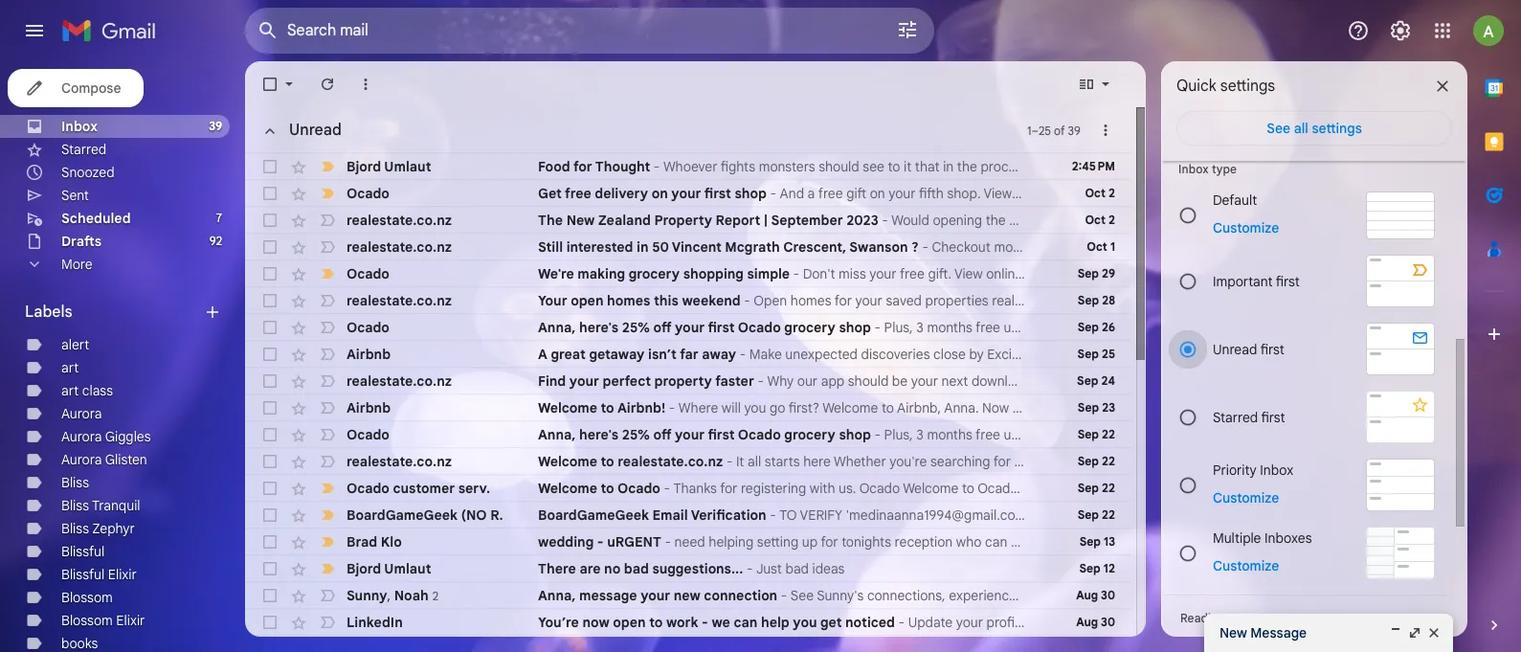 Task type: vqa. For each thing, say whether or not it's contained in the screenshot.
fourth 22 from the top
yes



Task type: locate. For each thing, give the bounding box(es) containing it.
3 bliss from the top
[[61, 520, 89, 537]]

settings right all on the top right of the page
[[1312, 120, 1362, 137]]

0 vertical spatial off
[[654, 319, 672, 336]]

2 boardgamegeek from the left
[[538, 507, 649, 524]]

2 bjord from the top
[[347, 560, 381, 577]]

2 welcome from the top
[[538, 453, 598, 470]]

–
[[1032, 123, 1039, 137]]

3 22 from the top
[[1102, 481, 1116, 495]]

0 vertical spatial elixir
[[108, 566, 137, 583]]

starred up the priority
[[1213, 408, 1259, 426]]

starred link
[[61, 141, 107, 158]]

0 vertical spatial 25
[[1039, 123, 1051, 137]]

4 22 from the top
[[1102, 508, 1116, 522]]

1 umlaut from the top
[[384, 158, 431, 175]]

1 vertical spatial off
[[654, 426, 672, 443]]

2 25% from the top
[[622, 426, 650, 443]]

customize button down the multiple
[[1202, 554, 1291, 577]]

realestate.co.nz for your open homes this weekend
[[347, 292, 452, 309]]

1 vertical spatial bliss
[[61, 497, 89, 514]]

setting
[[757, 533, 799, 551]]

9 row from the top
[[245, 368, 1131, 395]]

1 left of
[[1028, 123, 1032, 137]]

a great getaway isn't far away -
[[538, 346, 750, 363]]

2 vertical spatial grocery
[[785, 426, 836, 443]]

off up isn't
[[654, 319, 672, 336]]

39 left unread button
[[209, 119, 222, 133]]

2 inside sunny , noah 2
[[433, 588, 439, 603]]

1 vertical spatial for
[[821, 533, 838, 551]]

1 aurora from the top
[[61, 405, 102, 422]]

3 anna, from the top
[[538, 587, 576, 604]]

5 row from the top
[[245, 260, 1131, 287]]

to down welcome to realestate.co.nz -
[[601, 480, 615, 497]]

2 vertical spatial bliss
[[61, 520, 89, 537]]

oct up 'oct 1'
[[1085, 213, 1106, 227]]

1 oct 2 from the top
[[1085, 186, 1116, 200]]

0 vertical spatial aug
[[1077, 588, 1098, 602]]

0 horizontal spatial 1
[[1028, 123, 1032, 137]]

unread down important
[[1213, 340, 1258, 358]]

sep 22 for anna, here's 25% off your first ocado grocery shop -
[[1078, 427, 1116, 441]]

to up welcome to ocado -
[[601, 453, 615, 470]]

25% for sep 26
[[622, 319, 650, 336]]

0 vertical spatial 30
[[1101, 588, 1116, 602]]

0 horizontal spatial settings
[[1221, 77, 1276, 96]]

1 sep 22 from the top
[[1078, 427, 1116, 441]]

there
[[538, 560, 576, 577]]

2 vertical spatial oct
[[1087, 239, 1108, 254]]

important
[[1213, 272, 1273, 290]]

?
[[912, 238, 919, 256]]

welcome up wedding on the bottom left of page
[[538, 480, 598, 497]]

2 vertical spatial welcome
[[538, 480, 598, 497]]

off
[[654, 319, 672, 336], [654, 426, 672, 443]]

0 vertical spatial shop
[[735, 185, 767, 202]]

1 horizontal spatial bad
[[786, 560, 809, 577]]

1 vertical spatial 30
[[1101, 615, 1116, 629]]

2 customize button from the top
[[1202, 486, 1291, 509]]

3 customize from the top
[[1213, 557, 1280, 574]]

blissful
[[61, 543, 105, 560], [61, 566, 105, 583]]

0 horizontal spatial starred
[[61, 141, 107, 158]]

main menu image
[[23, 19, 46, 42]]

0 vertical spatial bjord umlaut
[[347, 158, 431, 175]]

new
[[567, 212, 595, 229], [1220, 624, 1248, 642]]

None checkbox
[[260, 264, 280, 283], [260, 345, 280, 364], [260, 372, 280, 391], [260, 398, 280, 418], [260, 532, 280, 552], [260, 613, 280, 632], [260, 264, 280, 283], [260, 345, 280, 364], [260, 372, 280, 391], [260, 398, 280, 418], [260, 532, 280, 552], [260, 613, 280, 632]]

sep for 15th row from the bottom
[[1078, 266, 1099, 281]]

your up the 'far'
[[675, 319, 705, 336]]

16 row from the top
[[245, 555, 1131, 582]]

aug for you're now open to work - we can help you get noticed -
[[1077, 615, 1098, 629]]

blissful for blissful link
[[61, 543, 105, 560]]

23
[[1102, 400, 1116, 415]]

1 bjord from the top
[[347, 158, 381, 175]]

2 off from the top
[[654, 426, 672, 443]]

2 right the 'noah'
[[433, 588, 439, 603]]

1 vertical spatial aurora
[[61, 428, 102, 445]]

starred first
[[1213, 408, 1286, 426]]

14 row from the top
[[245, 502, 1131, 529]]

serv.
[[458, 480, 490, 497]]

1 horizontal spatial starred
[[1213, 408, 1259, 426]]

sep for row containing brad klo
[[1080, 534, 1101, 549]]

4 sep 22 from the top
[[1078, 508, 1116, 522]]

r.
[[491, 507, 503, 524]]

sep for 11th row from the bottom
[[1077, 373, 1099, 388]]

1 bjord umlaut from the top
[[347, 158, 431, 175]]

blissful down bliss zephyr link
[[61, 543, 105, 560]]

2 22 from the top
[[1102, 454, 1116, 468]]

anna, down your
[[538, 319, 576, 336]]

starred inside labels navigation
[[61, 141, 107, 158]]

quick
[[1177, 77, 1217, 96]]

connection
[[704, 587, 778, 604]]

realestate.co.nz for welcome to realestate.co.nz
[[347, 453, 452, 470]]

1 horizontal spatial open
[[613, 614, 646, 631]]

1 row from the top
[[245, 153, 1131, 180]]

starred up snoozed
[[61, 141, 107, 158]]

oct down 2:45 pm
[[1085, 186, 1106, 200]]

bliss up blissful link
[[61, 520, 89, 537]]

0 horizontal spatial inbox
[[61, 118, 98, 135]]

0 vertical spatial inbox
[[61, 118, 98, 135]]

open
[[571, 292, 604, 309], [613, 614, 646, 631]]

first
[[705, 185, 731, 202], [1276, 272, 1300, 290], [708, 319, 735, 336], [1261, 340, 1285, 358], [1262, 408, 1286, 426], [708, 426, 735, 443]]

0 vertical spatial unread
[[289, 121, 342, 140]]

2 vertical spatial 2
[[433, 588, 439, 603]]

2 aurora from the top
[[61, 428, 102, 445]]

0 horizontal spatial 25
[[1039, 123, 1051, 137]]

anna, here's 25% off your first ocado grocery shop - down weekend
[[538, 319, 884, 336]]

row containing linkedin
[[245, 609, 1131, 636]]

blossom for blossom elixir
[[61, 612, 113, 629]]

sep 12
[[1080, 561, 1116, 576]]

anna, here's 25% off your first ocado grocery shop - down faster
[[538, 426, 884, 443]]

inbox section options image
[[1096, 121, 1116, 140]]

scheduled
[[61, 210, 131, 227]]

1 vertical spatial customize
[[1213, 489, 1280, 506]]

0 vertical spatial anna, here's 25% off your first ocado grocery shop -
[[538, 319, 884, 336]]

2 vertical spatial shop
[[839, 426, 871, 443]]

toggle split pane mode image
[[1077, 75, 1096, 94]]

can right who
[[985, 533, 1008, 551]]

25 down 26
[[1102, 347, 1116, 361]]

customize down the multiple
[[1213, 557, 1280, 574]]

the
[[538, 212, 563, 229]]

28
[[1102, 293, 1116, 307]]

bjord up sunny
[[347, 560, 381, 577]]

unread inside button
[[289, 121, 342, 140]]

airbnb!
[[618, 399, 666, 417]]

1 vertical spatial oct 2
[[1085, 213, 1116, 227]]

-
[[654, 158, 660, 175], [770, 185, 777, 202], [882, 212, 888, 229], [923, 238, 929, 256], [793, 265, 800, 283], [744, 292, 751, 309], [875, 319, 881, 336], [740, 346, 746, 363], [758, 373, 764, 390], [669, 399, 675, 417], [875, 426, 881, 443], [727, 453, 733, 470], [664, 480, 670, 497], [770, 507, 776, 524], [597, 533, 604, 551], [665, 533, 671, 551], [747, 560, 753, 577], [781, 587, 787, 604], [702, 614, 708, 631], [899, 614, 905, 631]]

1 vertical spatial 25%
[[622, 426, 650, 443]]

here's up getaway
[[579, 319, 619, 336]]

2 umlaut from the top
[[384, 560, 431, 577]]

blissful down blissful link
[[61, 566, 105, 583]]

3 welcome from the top
[[538, 480, 598, 497]]

umlaut
[[384, 158, 431, 175], [384, 560, 431, 577]]

1 vertical spatial 2
[[1109, 213, 1116, 227]]

inbox up starred link
[[61, 118, 98, 135]]

noah
[[394, 587, 429, 604]]

17 row from the top
[[245, 582, 1131, 609]]

3 aurora from the top
[[61, 451, 102, 468]]

get
[[538, 185, 562, 202]]

1 art from the top
[[61, 359, 79, 376]]

1 vertical spatial airbnb
[[347, 399, 391, 417]]

25%
[[622, 319, 650, 336], [622, 426, 650, 443]]

for up free
[[574, 158, 592, 175]]

1 vertical spatial starred
[[1213, 408, 1259, 426]]

0 vertical spatial new
[[567, 212, 595, 229]]

customize button down priority inbox
[[1202, 486, 1291, 509]]

unread for unread first
[[1213, 340, 1258, 358]]

0 vertical spatial 25%
[[622, 319, 650, 336]]

1 vertical spatial 25
[[1102, 347, 1116, 361]]

2 30 from the top
[[1101, 615, 1116, 629]]

your right the on
[[672, 185, 701, 202]]

to down perfect
[[601, 399, 615, 417]]

unread down refresh image
[[289, 121, 342, 140]]

now
[[583, 614, 610, 631]]

1 vertical spatial open
[[613, 614, 646, 631]]

sent
[[61, 187, 89, 204]]

inbox left type
[[1179, 162, 1209, 176]]

reception
[[895, 533, 953, 551]]

2 vertical spatial customize
[[1213, 557, 1280, 574]]

1 blissful from the top
[[61, 543, 105, 560]]

advanced search options image
[[889, 11, 927, 49]]

here's for sep 26
[[579, 319, 619, 336]]

0 horizontal spatial bad
[[624, 560, 649, 577]]

0 vertical spatial aurora
[[61, 405, 102, 422]]

25% for sep 22
[[622, 426, 650, 443]]

settings inside button
[[1312, 120, 1362, 137]]

0 horizontal spatial boardgamegeek
[[347, 507, 458, 524]]

1 vertical spatial elixir
[[116, 612, 145, 629]]

new
[[674, 587, 701, 604]]

customize down priority inbox
[[1213, 489, 1280, 506]]

new down free
[[567, 212, 595, 229]]

welcome down find
[[538, 399, 598, 417]]

aurora down aurora link
[[61, 428, 102, 445]]

blissful for blissful elixir
[[61, 566, 105, 583]]

1 blossom from the top
[[61, 589, 113, 606]]

25
[[1039, 123, 1051, 137], [1102, 347, 1116, 361]]

1 boardgamegeek from the left
[[347, 507, 458, 524]]

welcome up welcome to ocado -
[[538, 453, 598, 470]]

umlaut for there
[[384, 560, 431, 577]]

anna, down find
[[538, 426, 576, 443]]

39 right of
[[1068, 123, 1081, 137]]

ocado customer serv.
[[347, 480, 490, 497]]

compose
[[61, 79, 121, 97]]

1 off from the top
[[654, 319, 672, 336]]

first down important first
[[1261, 340, 1285, 358]]

8 row from the top
[[245, 341, 1131, 368]]

bliss tranquil link
[[61, 497, 140, 514]]

1 vertical spatial unread
[[1213, 340, 1258, 358]]

0 horizontal spatial new
[[567, 212, 595, 229]]

1 vertical spatial bjord
[[347, 560, 381, 577]]

15 row from the top
[[245, 529, 1131, 555]]

11 row from the top
[[245, 421, 1131, 448]]

2 anna, here's 25% off your first ocado grocery shop - from the top
[[538, 426, 884, 443]]

bjord down unread button
[[347, 158, 381, 175]]

0 vertical spatial bliss
[[61, 474, 89, 491]]

3 sep 22 from the top
[[1078, 481, 1116, 495]]

None checkbox
[[260, 75, 280, 94], [260, 157, 280, 176], [260, 184, 280, 203], [260, 211, 280, 230], [260, 237, 280, 257], [260, 291, 280, 310], [260, 318, 280, 337], [260, 425, 280, 444], [260, 452, 280, 471], [260, 479, 280, 498], [260, 506, 280, 525], [260, 559, 280, 578], [260, 586, 280, 605], [260, 75, 280, 94], [260, 157, 280, 176], [260, 184, 280, 203], [260, 211, 280, 230], [260, 237, 280, 257], [260, 291, 280, 310], [260, 318, 280, 337], [260, 425, 280, 444], [260, 452, 280, 471], [260, 479, 280, 498], [260, 506, 280, 525], [260, 559, 280, 578], [260, 586, 280, 605]]

1 vertical spatial blissful
[[61, 566, 105, 583]]

2 bliss from the top
[[61, 497, 89, 514]]

important first
[[1213, 272, 1300, 290]]

2 oct 2 from the top
[[1085, 213, 1116, 227]]

anna, for sep 22
[[538, 426, 576, 443]]

2 up 'oct 1'
[[1109, 213, 1116, 227]]

0 vertical spatial oct 2
[[1085, 186, 1116, 200]]

great
[[551, 346, 586, 363]]

just
[[756, 560, 782, 577]]

your down great
[[570, 373, 599, 390]]

1 horizontal spatial for
[[821, 533, 838, 551]]

this
[[654, 292, 679, 309]]

0 vertical spatial umlaut
[[384, 158, 431, 175]]

settings image
[[1390, 19, 1413, 42]]

unread for unread
[[289, 121, 342, 140]]

inbox type element
[[1179, 162, 1435, 176]]

0 vertical spatial airbnb
[[347, 346, 391, 363]]

1 here's from the top
[[579, 319, 619, 336]]

pop out image
[[1408, 625, 1423, 641]]

1 horizontal spatial can
[[985, 533, 1008, 551]]

boardgamegeek down welcome to ocado -
[[538, 507, 649, 524]]

2 aug 30 from the top
[[1077, 615, 1116, 629]]

1 vertical spatial here's
[[579, 426, 619, 443]]

sep 22 for boardgamegeek email verification -
[[1078, 508, 1116, 522]]

1 customize button from the top
[[1202, 216, 1291, 239]]

1 horizontal spatial 25
[[1102, 347, 1116, 361]]

1 bliss from the top
[[61, 474, 89, 491]]

refresh image
[[318, 75, 337, 94]]

sep 24
[[1077, 373, 1116, 388]]

25 left of
[[1039, 123, 1051, 137]]

inbox inside labels navigation
[[61, 118, 98, 135]]

1 horizontal spatial boardgamegeek
[[538, 507, 649, 524]]

sep for tenth row from the top
[[1078, 400, 1099, 415]]

aug 30
[[1077, 588, 1116, 602], [1077, 615, 1116, 629]]

snoozed link
[[61, 164, 115, 181]]

1 25% from the top
[[622, 319, 650, 336]]

bad right no
[[624, 560, 649, 577]]

bliss up bliss tranquil
[[61, 474, 89, 491]]

tab list
[[1468, 61, 1522, 583]]

1 up 29
[[1111, 239, 1116, 254]]

sep for 9th row from the bottom
[[1078, 427, 1099, 441]]

see all settings button
[[1177, 111, 1453, 146]]

welcome to ocado -
[[538, 480, 674, 497]]

airbnb
[[347, 346, 391, 363], [347, 399, 391, 417]]

sep 22
[[1078, 427, 1116, 441], [1078, 454, 1116, 468], [1078, 481, 1116, 495], [1078, 508, 1116, 522]]

aurora glisten
[[61, 451, 147, 468]]

you're now open to work - we can help you get noticed -
[[538, 614, 908, 631]]

row containing boardgamegeek (no r.
[[245, 502, 1131, 529]]

6 row from the top
[[245, 287, 1131, 314]]

to for ocado
[[601, 480, 615, 497]]

25 inside row
[[1102, 347, 1116, 361]]

2 sep 22 from the top
[[1078, 454, 1116, 468]]

1 customize from the top
[[1213, 219, 1280, 237]]

1 – 25 of 39
[[1028, 123, 1081, 137]]

2 customize from the top
[[1213, 489, 1280, 506]]

oct up sep 29
[[1087, 239, 1108, 254]]

sep for 4th row from the bottom of the unread tab panel
[[1080, 561, 1101, 576]]

still interested in 50 vincent mcgrath crescent, swanson ? -
[[538, 238, 932, 256]]

off down airbnb!
[[654, 426, 672, 443]]

1 vertical spatial bjord umlaut
[[347, 560, 431, 577]]

13 row from the top
[[245, 475, 1131, 502]]

customize for multiple inboxes
[[1213, 557, 1280, 574]]

reading
[[1181, 611, 1225, 625]]

no
[[604, 560, 621, 577]]

boardgamegeek up klo
[[347, 507, 458, 524]]

reading pane
[[1181, 611, 1256, 625]]

oct 2 down 2:45 pm
[[1085, 186, 1116, 200]]

1 welcome from the top
[[538, 399, 598, 417]]

labels navigation
[[0, 61, 245, 652]]

search mail image
[[251, 13, 285, 48]]

1 vertical spatial 1
[[1111, 239, 1116, 254]]

elixir down blissful elixir link
[[116, 612, 145, 629]]

1 vertical spatial oct
[[1085, 213, 1106, 227]]

grocery for sep 22
[[785, 426, 836, 443]]

18 row from the top
[[245, 609, 1131, 636]]

september
[[771, 212, 843, 229]]

multiple
[[1213, 529, 1262, 546]]

1 horizontal spatial inbox
[[1179, 162, 1209, 176]]

here's down welcome to airbnb! -
[[579, 426, 619, 443]]

2 for get free delivery on your first shop -
[[1109, 186, 1116, 200]]

customer
[[393, 480, 455, 497]]

bad down wedding - urgent - need helping setting up for tonights reception who can help? on the bottom of the page
[[786, 560, 809, 577]]

0 vertical spatial customize
[[1213, 219, 1280, 237]]

1 vertical spatial welcome
[[538, 453, 598, 470]]

2 art from the top
[[61, 382, 79, 399]]

elixir for blissful elixir
[[108, 566, 137, 583]]

19 row from the top
[[245, 636, 1131, 652]]

bjord umlaut for there are no bad suggestions...
[[347, 560, 431, 577]]

pane
[[1228, 611, 1256, 625]]

customize button down default
[[1202, 216, 1291, 239]]

25% down homes on the left
[[622, 319, 650, 336]]

your down the property at left bottom
[[675, 426, 705, 443]]

off for sep 22
[[654, 426, 672, 443]]

12 row from the top
[[245, 448, 1131, 475]]

customize down default
[[1213, 219, 1280, 237]]

all
[[1294, 120, 1309, 137]]

anna, down there
[[538, 587, 576, 604]]

0 vertical spatial open
[[571, 292, 604, 309]]

1 anna, here's 25% off your first ocado grocery shop - from the top
[[538, 319, 884, 336]]

1 aug 30 from the top
[[1077, 588, 1116, 602]]

2 here's from the top
[[579, 426, 619, 443]]

oct for ?
[[1087, 239, 1108, 254]]

report
[[716, 212, 761, 229]]

2 aug from the top
[[1077, 615, 1098, 629]]

0 vertical spatial here's
[[579, 319, 619, 336]]

10 row from the top
[[245, 395, 1131, 421]]

blossom down blossom link
[[61, 612, 113, 629]]

1 vertical spatial can
[[734, 614, 758, 631]]

2 anna, from the top
[[538, 426, 576, 443]]

0 horizontal spatial 39
[[209, 119, 222, 133]]

new left message
[[1220, 624, 1248, 642]]

2 vertical spatial aurora
[[61, 451, 102, 468]]

ideas
[[813, 560, 845, 577]]

customize for priority inbox
[[1213, 489, 1280, 506]]

airbnb for a great getaway isn't far away
[[347, 346, 391, 363]]

bliss down bliss link
[[61, 497, 89, 514]]

None search field
[[245, 8, 935, 54]]

quick settings element
[[1177, 77, 1276, 111]]

50
[[652, 238, 669, 256]]

2 airbnb from the top
[[347, 399, 391, 417]]

0 vertical spatial blissful
[[61, 543, 105, 560]]

2 blossom from the top
[[61, 612, 113, 629]]

open right now
[[613, 614, 646, 631]]

art down alert
[[61, 359, 79, 376]]

sep 28
[[1078, 293, 1116, 307]]

realestate.co.nz for the new zealand property report | september 2023
[[347, 212, 452, 229]]

for right up
[[821, 533, 838, 551]]

2 row from the top
[[245, 180, 1131, 207]]

open down making
[[571, 292, 604, 309]]

2:45 pm
[[1072, 159, 1116, 173]]

1 vertical spatial blossom
[[61, 612, 113, 629]]

faster
[[715, 373, 754, 390]]

0 vertical spatial anna,
[[538, 319, 576, 336]]

1 vertical spatial anna, here's 25% off your first ocado grocery shop -
[[538, 426, 884, 443]]

sep for sixth row from the top of the unread tab panel
[[1078, 293, 1100, 307]]

realestate.co.nz for still interested in 50 vincent mcgrath crescent, swanson ?
[[347, 238, 452, 256]]

aurora down art class
[[61, 405, 102, 422]]

92
[[210, 234, 222, 248]]

inbox right the priority
[[1261, 461, 1294, 478]]

0 vertical spatial for
[[574, 158, 592, 175]]

elixir up blossom link
[[108, 566, 137, 583]]

7 row from the top
[[245, 314, 1131, 341]]

blossom down blissful elixir
[[61, 589, 113, 606]]

0 vertical spatial starred
[[61, 141, 107, 158]]

30 for anna, message your new connection -
[[1101, 588, 1116, 602]]

message
[[579, 587, 637, 604]]

1 vertical spatial new
[[1220, 624, 1248, 642]]

row
[[245, 153, 1131, 180], [245, 180, 1131, 207], [245, 207, 1131, 234], [245, 234, 1131, 260], [245, 260, 1131, 287], [245, 287, 1131, 314], [245, 314, 1131, 341], [245, 341, 1131, 368], [245, 368, 1131, 395], [245, 395, 1131, 421], [245, 421, 1131, 448], [245, 448, 1131, 475], [245, 475, 1131, 502], [245, 502, 1131, 529], [245, 529, 1131, 555], [245, 555, 1131, 582], [245, 582, 1131, 609], [245, 609, 1131, 636], [245, 636, 1131, 652]]

your for oct 2
[[672, 185, 701, 202]]

1 horizontal spatial 1
[[1111, 239, 1116, 254]]

oct 2 up 'oct 1'
[[1085, 213, 1116, 227]]

0 vertical spatial blossom
[[61, 589, 113, 606]]

noticed
[[846, 614, 895, 631]]

bliss for bliss link
[[61, 474, 89, 491]]

0 vertical spatial oct
[[1085, 186, 1106, 200]]

art down art link
[[61, 382, 79, 399]]

1 aug from the top
[[1077, 588, 1098, 602]]

1 vertical spatial umlaut
[[384, 560, 431, 577]]

customize button
[[1202, 216, 1291, 239], [1202, 486, 1291, 509], [1202, 554, 1291, 577]]

starred
[[61, 141, 107, 158], [1213, 408, 1259, 426]]

welcome for welcome to airbnb! -
[[538, 399, 598, 417]]

elixir for blossom elixir
[[116, 612, 145, 629]]

to
[[601, 399, 615, 417], [601, 453, 615, 470], [601, 480, 615, 497], [649, 614, 663, 631]]

2 bad from the left
[[786, 560, 809, 577]]

25% up welcome to realestate.co.nz -
[[622, 426, 650, 443]]

2 vertical spatial customize button
[[1202, 554, 1291, 577]]

0 vertical spatial welcome
[[538, 399, 598, 417]]

1 vertical spatial inbox
[[1179, 162, 1209, 176]]

bjord umlaut up ,
[[347, 560, 431, 577]]

bjord umlaut down more icon
[[347, 158, 431, 175]]

0 horizontal spatial unread
[[289, 121, 342, 140]]

1 anna, from the top
[[538, 319, 576, 336]]

1 vertical spatial grocery
[[785, 319, 836, 336]]

1 vertical spatial art
[[61, 382, 79, 399]]

30 for you're now open to work - we can help you get noticed -
[[1101, 615, 1116, 629]]

1 horizontal spatial settings
[[1312, 120, 1362, 137]]

0 vertical spatial bjord
[[347, 158, 381, 175]]

1 horizontal spatial unread
[[1213, 340, 1258, 358]]

anna, here's 25% off your first ocado grocery shop - for sep 26
[[538, 319, 884, 336]]

1 vertical spatial shop
[[839, 319, 871, 336]]

3 customize button from the top
[[1202, 554, 1291, 577]]

1 30 from the top
[[1101, 588, 1116, 602]]

2 vertical spatial anna,
[[538, 587, 576, 604]]

on
[[652, 185, 668, 202]]

0 vertical spatial customize button
[[1202, 216, 1291, 239]]

inbox for inbox
[[61, 118, 98, 135]]

sent link
[[61, 187, 89, 204]]

1 22 from the top
[[1102, 427, 1116, 441]]

1 vertical spatial aug
[[1077, 615, 1098, 629]]

shop for sep 22
[[839, 426, 871, 443]]

2 down 2:45 pm
[[1109, 186, 1116, 200]]

1 vertical spatial settings
[[1312, 120, 1362, 137]]

can right we
[[734, 614, 758, 631]]

2 blissful from the top
[[61, 566, 105, 583]]

find your perfect property faster -
[[538, 373, 767, 390]]

0 vertical spatial 1
[[1028, 123, 1032, 137]]

need
[[675, 533, 706, 551]]

aurora up bliss link
[[61, 451, 102, 468]]

settings right quick
[[1221, 77, 1276, 96]]

sep for 8th row from the bottom
[[1078, 454, 1099, 468]]

1 airbnb from the top
[[347, 346, 391, 363]]

art
[[61, 359, 79, 376], [61, 382, 79, 399]]

2
[[1109, 186, 1116, 200], [1109, 213, 1116, 227], [433, 588, 439, 603]]

2 bjord umlaut from the top
[[347, 560, 431, 577]]



Task type: describe. For each thing, give the bounding box(es) containing it.
homes
[[607, 292, 651, 309]]

unread button
[[251, 112, 349, 150]]

oct 2 for get free delivery on your first shop -
[[1085, 186, 1116, 200]]

art link
[[61, 359, 79, 376]]

food for thought -
[[538, 158, 664, 175]]

22 for welcome to realestate.co.nz -
[[1102, 454, 1116, 468]]

work
[[666, 614, 699, 631]]

glisten
[[105, 451, 147, 468]]

airbnb for welcome to airbnb!
[[347, 399, 391, 417]]

oct 2 for the new zealand property report | september 2023 -
[[1085, 213, 1116, 227]]

scheduled link
[[61, 210, 131, 227]]

are
[[580, 560, 601, 577]]

alert link
[[61, 336, 89, 353]]

we're making grocery shopping simple -
[[538, 265, 803, 283]]

welcome to realestate.co.nz -
[[538, 453, 736, 470]]

shop for sep 26
[[839, 319, 871, 336]]

see all settings
[[1267, 120, 1362, 137]]

boardgamegeek for boardgamegeek email verification -
[[538, 507, 649, 524]]

giggles
[[105, 428, 151, 445]]

labels heading
[[25, 303, 203, 322]]

boardgamegeek for boardgamegeek (no r.
[[347, 507, 458, 524]]

oct 1
[[1087, 239, 1116, 254]]

bliss for bliss tranquil
[[61, 497, 89, 514]]

1 inside row
[[1111, 239, 1116, 254]]

aurora giggles
[[61, 428, 151, 445]]

39 inside unread tab panel
[[1068, 123, 1081, 137]]

crescent,
[[783, 238, 847, 256]]

to for realestate.co.nz
[[601, 453, 615, 470]]

a
[[538, 346, 548, 363]]

bjord for there are no bad suggestions... - just bad ideas
[[347, 560, 381, 577]]

up
[[802, 533, 818, 551]]

sep 22 for welcome to ocado -
[[1078, 481, 1116, 495]]

first up the new zealand property report | september 2023 - at the top
[[705, 185, 731, 202]]

bjord umlaut for food for thought
[[347, 158, 431, 175]]

2023
[[847, 212, 879, 229]]

aurora giggles link
[[61, 428, 151, 445]]

7
[[216, 211, 222, 225]]

1 bad from the left
[[624, 560, 649, 577]]

simple
[[747, 265, 790, 283]]

you
[[793, 614, 817, 631]]

labels
[[25, 303, 72, 322]]

priority inbox
[[1213, 461, 1294, 478]]

0 horizontal spatial open
[[571, 292, 604, 309]]

sep 13
[[1080, 534, 1116, 549]]

vincent
[[672, 238, 722, 256]]

0 horizontal spatial can
[[734, 614, 758, 631]]

first down faster
[[708, 426, 735, 443]]

12
[[1104, 561, 1116, 576]]

unread tab panel
[[245, 107, 1131, 652]]

starred for starred first
[[1213, 408, 1259, 426]]

aurora glisten link
[[61, 451, 147, 468]]

sep for 8th row from the top of the unread tab panel
[[1078, 347, 1099, 361]]

inbox for inbox type
[[1179, 162, 1209, 176]]

anna, for aug 30
[[538, 587, 576, 604]]

first right important
[[1276, 272, 1300, 290]]

reading pane element
[[1181, 611, 1434, 625]]

alert
[[61, 336, 89, 353]]

your open homes this weekend -
[[538, 292, 754, 309]]

aurora for aurora giggles
[[61, 428, 102, 445]]

realestate.co.nz for find your perfect property faster
[[347, 373, 452, 390]]

1 horizontal spatial new
[[1220, 624, 1248, 642]]

tonights
[[842, 533, 892, 551]]

anna, message your new connection -
[[538, 587, 791, 604]]

zephyr
[[92, 520, 135, 537]]

thought
[[595, 158, 650, 175]]

far
[[680, 346, 699, 363]]

find
[[538, 373, 566, 390]]

inboxes
[[1265, 529, 1312, 546]]

39 inside labels navigation
[[209, 119, 222, 133]]

weekend
[[682, 292, 741, 309]]

inbox type
[[1179, 162, 1237, 176]]

first up priority inbox
[[1262, 408, 1286, 426]]

we're
[[538, 265, 574, 283]]

Search mail text field
[[287, 21, 843, 40]]

unread main content
[[245, 61, 1146, 652]]

priority
[[1213, 461, 1257, 478]]

art for art class
[[61, 382, 79, 399]]

sep 26
[[1078, 320, 1116, 334]]

22 for welcome to ocado -
[[1102, 481, 1116, 495]]

your
[[538, 292, 568, 309]]

minimize image
[[1389, 625, 1404, 641]]

24
[[1102, 373, 1116, 388]]

aug 30 for anna, message your new connection -
[[1077, 588, 1116, 602]]

linkedin
[[347, 614, 403, 631]]

shopping
[[683, 265, 744, 283]]

row containing sunny
[[245, 582, 1131, 609]]

blossom link
[[61, 589, 113, 606]]

unread first
[[1213, 340, 1285, 358]]

art for art link
[[61, 359, 79, 376]]

aurora link
[[61, 405, 102, 422]]

13
[[1104, 534, 1116, 549]]

your for sep 26
[[675, 319, 705, 336]]

4 row from the top
[[245, 234, 1131, 260]]

3 row from the top
[[245, 207, 1131, 234]]

customize button for multiple inboxes
[[1202, 554, 1291, 577]]

boardgamegeek email verification -
[[538, 507, 780, 524]]

2 for the new zealand property report | september 2023 -
[[1109, 213, 1116, 227]]

2 vertical spatial inbox
[[1261, 461, 1294, 478]]

new inside row
[[567, 212, 595, 229]]

umlaut for food
[[384, 158, 431, 175]]

sep for row containing ocado customer serv.
[[1078, 481, 1099, 495]]

default
[[1213, 192, 1258, 209]]

,
[[387, 587, 391, 604]]

anna, for sep 26
[[538, 319, 576, 336]]

email
[[653, 507, 688, 524]]

sep for 13th row from the bottom of the unread tab panel
[[1078, 320, 1099, 334]]

inbox link
[[61, 118, 98, 135]]

aug for anna, message your new connection -
[[1077, 588, 1098, 602]]

more image
[[356, 75, 375, 94]]

compose button
[[8, 69, 144, 107]]

welcome for welcome to realestate.co.nz -
[[538, 453, 598, 470]]

welcome for welcome to ocado -
[[538, 480, 598, 497]]

22 for anna, here's 25% off your first ocado grocery shop -
[[1102, 427, 1116, 441]]

blissful link
[[61, 543, 105, 560]]

sep 22 for welcome to realestate.co.nz -
[[1078, 454, 1116, 468]]

food
[[538, 158, 570, 175]]

aurora for aurora glisten
[[61, 451, 102, 468]]

your left new
[[641, 587, 671, 604]]

oct for -
[[1085, 213, 1106, 227]]

to left 'work' at the left of the page
[[649, 614, 663, 631]]

welcome to airbnb! -
[[538, 399, 679, 417]]

the new zealand property report | september 2023 -
[[538, 212, 892, 229]]

here's for sep 22
[[579, 426, 619, 443]]

row containing brad klo
[[245, 529, 1131, 555]]

(no
[[461, 507, 487, 524]]

off for sep 26
[[654, 319, 672, 336]]

more button
[[0, 253, 230, 276]]

aurora for aurora link
[[61, 405, 102, 422]]

aug 30 for you're now open to work - we can help you get noticed -
[[1077, 615, 1116, 629]]

support image
[[1347, 19, 1370, 42]]

message
[[1251, 624, 1307, 642]]

22 for boardgamegeek email verification -
[[1102, 508, 1116, 522]]

bliss for bliss zephyr
[[61, 520, 89, 537]]

klo
[[381, 533, 402, 551]]

isn't
[[648, 346, 677, 363]]

first up away
[[708, 319, 735, 336]]

0 horizontal spatial for
[[574, 158, 592, 175]]

zealand
[[599, 212, 651, 229]]

close image
[[1427, 625, 1442, 641]]

helping
[[709, 533, 754, 551]]

drafts
[[61, 233, 102, 250]]

0 vertical spatial grocery
[[629, 265, 680, 283]]

multiple inboxes
[[1213, 529, 1312, 546]]

customize button for default
[[1202, 216, 1291, 239]]

to for airbnb!
[[601, 399, 615, 417]]

customize button for priority inbox
[[1202, 486, 1291, 509]]

anna, here's 25% off your first ocado grocery shop - for sep 22
[[538, 426, 884, 443]]

get free delivery on your first shop -
[[538, 185, 780, 202]]

you're
[[538, 614, 579, 631]]

there are no bad suggestions... - just bad ideas
[[538, 560, 845, 577]]

suggestions...
[[653, 560, 743, 577]]

row containing ocado customer serv.
[[245, 475, 1131, 502]]

grocery for sep 26
[[785, 319, 836, 336]]

starred for starred link
[[61, 141, 107, 158]]

sunny
[[347, 587, 387, 604]]

bjord for food for thought -
[[347, 158, 381, 175]]

interested
[[567, 238, 633, 256]]

bliss link
[[61, 474, 89, 491]]

your for sep 22
[[675, 426, 705, 443]]

bliss tranquil
[[61, 497, 140, 514]]

blossom for blossom link
[[61, 589, 113, 606]]

gmail image
[[61, 11, 166, 50]]

customize for default
[[1213, 219, 1280, 237]]

0 vertical spatial can
[[985, 533, 1008, 551]]

who
[[956, 533, 982, 551]]

sep for row containing boardgamegeek (no r.
[[1078, 508, 1099, 522]]

drafts link
[[61, 233, 102, 250]]



